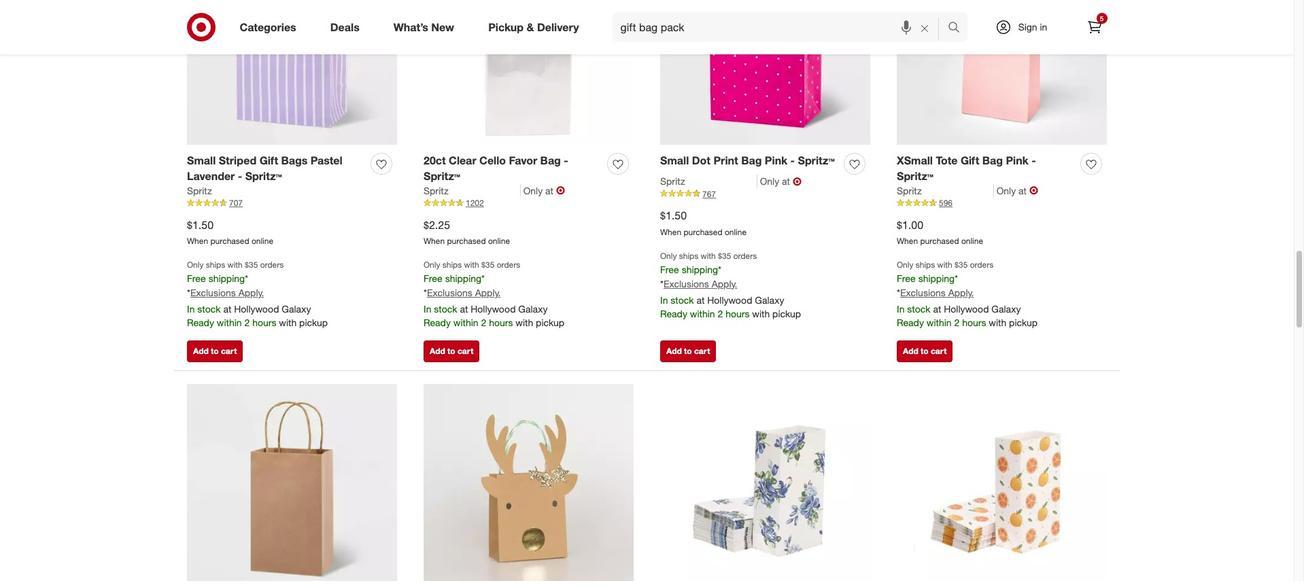 Task type: locate. For each thing, give the bounding box(es) containing it.
apply.
[[712, 278, 738, 289], [239, 287, 264, 299], [475, 287, 501, 299], [949, 287, 974, 299]]

bag for small dot print bag pink - spritz™
[[742, 154, 762, 167]]

spritz™ inside small dot print bag pink - spritz™ link
[[798, 154, 835, 167]]

2 bag from the left
[[742, 154, 762, 167]]

free
[[660, 264, 679, 275], [187, 273, 206, 285], [424, 273, 443, 285], [897, 273, 916, 285]]

1 bag from the left
[[540, 154, 561, 167]]

to
[[211, 346, 219, 356], [448, 346, 455, 356], [684, 346, 692, 356], [921, 346, 929, 356]]

small
[[187, 154, 216, 167], [660, 154, 689, 167]]

bags
[[281, 154, 308, 167]]

cart
[[221, 346, 237, 356], [458, 346, 474, 356], [694, 346, 710, 356], [931, 346, 947, 356]]

ships for xsmall tote gift bag pink - spritz™
[[916, 260, 935, 270]]

1 add from the left
[[193, 346, 209, 356]]

orders down "$1.00 when purchased online"
[[970, 260, 994, 270]]

pink up 596 link
[[1006, 154, 1029, 167]]

spritz™ inside 20ct clear cello favor bag - spritz™
[[424, 169, 461, 183]]

when for small dot print bag pink - spritz™
[[660, 227, 682, 237]]

$1.50 when purchased online for striped
[[187, 218, 273, 247]]

- inside xsmall tote gift bag pink - spritz™
[[1032, 154, 1036, 167]]

- inside 20ct clear cello favor bag - spritz™
[[564, 154, 569, 167]]

gift right tote
[[961, 154, 980, 167]]

stock for small dot print bag pink - spritz™
[[671, 294, 694, 306]]

add for small striped gift bags pastel lavender - spritz™
[[193, 346, 209, 356]]

gift left bags
[[260, 154, 278, 167]]

2 add from the left
[[430, 346, 445, 356]]

spritz for xsmall tote gift bag pink - spritz™
[[897, 185, 922, 196]]

purchased inside "$1.00 when purchased online"
[[921, 236, 959, 247]]

within
[[690, 308, 715, 319], [217, 317, 242, 329], [454, 317, 479, 329], [927, 317, 952, 329]]

- down striped at the left of page
[[238, 169, 242, 183]]

online down 767 link
[[725, 227, 747, 237]]

1 gift from the left
[[260, 154, 278, 167]]

pink up 767 link
[[765, 154, 788, 167]]

pink for gift
[[1006, 154, 1029, 167]]

gift
[[260, 154, 278, 167], [961, 154, 980, 167]]

0 horizontal spatial $1.50
[[187, 218, 214, 232]]

exclusions
[[664, 278, 709, 289], [190, 287, 236, 299], [427, 287, 473, 299], [901, 287, 946, 299]]

in
[[660, 294, 668, 306], [187, 304, 195, 315], [424, 304, 432, 315], [897, 304, 905, 315]]

2 cart from the left
[[458, 346, 474, 356]]

1 cart from the left
[[221, 346, 237, 356]]

1 horizontal spatial $1.50 when purchased online
[[660, 209, 747, 237]]

exclusions for small striped gift bags pastel lavender - spritz™
[[190, 287, 236, 299]]

bag up 596 link
[[983, 154, 1003, 167]]

- right favor
[[564, 154, 569, 167]]

xsmall tote gift bag pink - spritz™ link
[[897, 153, 1075, 184]]

ready
[[660, 308, 688, 319], [187, 317, 214, 329], [424, 317, 451, 329], [897, 317, 924, 329]]

spritz™ inside xsmall tote gift bag pink - spritz™
[[897, 169, 934, 183]]

small for small striped gift bags pastel lavender - spritz™
[[187, 154, 216, 167]]

spritz™ for xsmall tote gift bag pink - spritz™
[[897, 169, 934, 183]]

0 horizontal spatial $1.50 when purchased online
[[187, 218, 273, 247]]

purchased down $1.00
[[921, 236, 959, 247]]

only ships with $35 orders free shipping * * exclusions apply. in stock at  hollywood galaxy ready within 2 hours with pickup for dot
[[660, 251, 801, 319]]

$1.50 when purchased online
[[660, 209, 747, 237], [187, 218, 273, 247]]

small striped gift bags pastel lavender - spritz™ link
[[187, 153, 365, 184]]

bag right print
[[742, 154, 762, 167]]

shipping for small dot print bag pink - spritz™
[[682, 264, 718, 275]]

online inside $2.25 when purchased online
[[488, 236, 510, 247]]

when inside "$1.00 when purchased online"
[[897, 236, 918, 247]]

online
[[725, 227, 747, 237], [252, 236, 273, 247], [488, 236, 510, 247], [962, 236, 984, 247]]

small left dot
[[660, 154, 689, 167]]

bag
[[540, 154, 561, 167], [742, 154, 762, 167], [983, 154, 1003, 167]]

small for small dot print bag pink - spritz™
[[660, 154, 689, 167]]

only at ¬ down small dot print bag pink - spritz™ link
[[760, 175, 802, 188]]

1 horizontal spatial pink
[[1006, 154, 1029, 167]]

when inside $2.25 when purchased online
[[424, 236, 445, 247]]

bag inside xsmall tote gift bag pink - spritz™
[[983, 154, 1003, 167]]

only ships with $35 orders free shipping * * exclusions apply. in stock at  hollywood galaxy ready within 2 hours with pickup for striped
[[187, 260, 328, 329]]

bag right favor
[[540, 154, 561, 167]]

4 to from the left
[[921, 346, 929, 356]]

0 horizontal spatial gift
[[260, 154, 278, 167]]

add to cart button for small striped gift bags pastel lavender - spritz™
[[187, 341, 243, 362]]

2
[[718, 308, 723, 319], [245, 317, 250, 329], [481, 317, 487, 329], [955, 317, 960, 329]]

¬ for small dot print bag pink - spritz™
[[793, 175, 802, 188]]

0 horizontal spatial pink
[[765, 154, 788, 167]]

pickup for small dot print bag pink - spritz™
[[773, 308, 801, 319]]

purchased down $2.25
[[447, 236, 486, 247]]

orders down 707 link
[[260, 260, 284, 270]]

purchased for dot
[[684, 227, 723, 237]]

ready for xsmall tote gift bag pink - spritz™
[[897, 317, 924, 329]]

3 add to cart button from the left
[[660, 341, 716, 362]]

unique bargains paper gift bag pack blue flower storage bag for party favor 50 pcs image
[[660, 384, 871, 582], [660, 384, 871, 582]]

gift inside small striped gift bags pastel lavender - spritz™
[[260, 154, 278, 167]]

ships for 20ct clear cello favor bag - spritz™
[[443, 260, 462, 270]]

spritz™ down striped at the left of page
[[245, 169, 282, 183]]

add for xsmall tote gift bag pink - spritz™
[[903, 346, 919, 356]]

only at ¬ down xsmall tote gift bag pink - spritz™ on the top right
[[997, 184, 1039, 198]]

spritz for 20ct clear cello favor bag - spritz™
[[424, 185, 449, 196]]

new
[[431, 20, 454, 34]]

hollywood
[[708, 294, 753, 306], [234, 304, 279, 315], [471, 304, 516, 315], [944, 304, 989, 315]]

2 add to cart from the left
[[430, 346, 474, 356]]

4 add to cart button from the left
[[897, 341, 953, 362]]

free for 20ct clear cello favor bag - spritz™
[[424, 273, 443, 285]]

online for striped
[[252, 236, 273, 247]]

1 horizontal spatial bag
[[742, 154, 762, 167]]

shipping
[[682, 264, 718, 275], [209, 273, 245, 285], [445, 273, 482, 285], [919, 273, 955, 285]]

orders
[[734, 251, 757, 261], [260, 260, 284, 270], [497, 260, 521, 270], [970, 260, 994, 270]]

only at ¬ for small dot print bag pink - spritz™
[[760, 175, 802, 188]]

spritz
[[660, 175, 685, 187], [187, 185, 212, 196], [424, 185, 449, 196], [897, 185, 922, 196]]

4 add from the left
[[903, 346, 919, 356]]

pickup for xsmall tote gift bag pink - spritz™
[[1009, 317, 1038, 329]]

3 cart from the left
[[694, 346, 710, 356]]

*
[[718, 264, 722, 275], [245, 273, 248, 285], [482, 273, 485, 285], [955, 273, 958, 285], [660, 278, 664, 289], [187, 287, 190, 299], [424, 287, 427, 299], [897, 287, 901, 299]]

spritz link for small
[[660, 175, 757, 188]]

only at ¬ for 20ct clear cello favor bag - spritz™
[[524, 184, 565, 198]]

apply. for dot
[[712, 278, 738, 289]]

0 horizontal spatial only at ¬
[[524, 184, 565, 198]]

spritz link up 596
[[897, 184, 994, 198]]

1 pink from the left
[[765, 154, 788, 167]]

3 add to cart from the left
[[667, 346, 710, 356]]

spritz™ down xsmall
[[897, 169, 934, 183]]

meri meri small reindeer with stars gift bags (pack of 2) image
[[424, 384, 634, 582], [424, 384, 634, 582]]

shipping for 20ct clear cello favor bag - spritz™
[[445, 273, 482, 285]]

spritz link for 20ct
[[424, 184, 521, 198]]

deals link
[[319, 12, 377, 42]]

print
[[714, 154, 739, 167]]

spritz link up 767
[[660, 175, 757, 188]]

small striped gift bags pastel lavender - spritz™
[[187, 154, 343, 183]]

20ct
[[424, 154, 446, 167]]

ready for small dot print bag pink - spritz™
[[660, 308, 688, 319]]

596
[[939, 198, 953, 208]]

striped
[[219, 154, 257, 167]]

only at ¬ down favor
[[524, 184, 565, 198]]

$1.50 when purchased online down 767
[[660, 209, 747, 237]]

1 horizontal spatial gift
[[961, 154, 980, 167]]

galaxy
[[755, 294, 785, 306], [282, 304, 311, 315], [519, 304, 548, 315], [992, 304, 1021, 315]]

clear
[[449, 154, 477, 167]]

0 horizontal spatial small
[[187, 154, 216, 167]]

1 horizontal spatial $1.50
[[660, 209, 687, 222]]

hollywood for dot
[[708, 294, 753, 306]]

spritz link up 1202
[[424, 184, 521, 198]]

apply. for clear
[[475, 287, 501, 299]]

$35
[[718, 251, 731, 261], [245, 260, 258, 270], [482, 260, 495, 270], [955, 260, 968, 270]]

spritz™ down the 20ct
[[424, 169, 461, 183]]

cart for xsmall tote gift bag pink - spritz™
[[931, 346, 947, 356]]

apply. for striped
[[239, 287, 264, 299]]

pickup
[[773, 308, 801, 319], [299, 317, 328, 329], [536, 317, 565, 329], [1009, 317, 1038, 329]]

5
[[1100, 14, 1104, 22]]

xsmall
[[897, 154, 933, 167]]

add to cart button for small dot print bag pink - spritz™
[[660, 341, 716, 362]]

online inside "$1.00 when purchased online"
[[962, 236, 984, 247]]

exclusions apply. link for xsmall tote gift bag pink - spritz™
[[901, 287, 974, 299]]

small inside small dot print bag pink - spritz™ link
[[660, 154, 689, 167]]

purchased down 767
[[684, 227, 723, 237]]

- up 767 link
[[791, 154, 795, 167]]

hours for dot
[[726, 308, 750, 319]]

spritz™ for small dot print bag pink - spritz™
[[798, 154, 835, 167]]

2 pink from the left
[[1006, 154, 1029, 167]]

2 horizontal spatial ¬
[[1030, 184, 1039, 198]]

purchased inside $2.25 when purchased online
[[447, 236, 486, 247]]

small inside small striped gift bags pastel lavender - spritz™
[[187, 154, 216, 167]]

small up lavender
[[187, 154, 216, 167]]

ships
[[679, 251, 699, 261], [206, 260, 225, 270], [443, 260, 462, 270], [916, 260, 935, 270]]

gift for bag
[[961, 154, 980, 167]]

1 horizontal spatial only at ¬
[[760, 175, 802, 188]]

2 horizontal spatial only at ¬
[[997, 184, 1039, 198]]

in for small striped gift bags pastel lavender - spritz™
[[187, 304, 195, 315]]

pink inside small dot print bag pink - spritz™ link
[[765, 154, 788, 167]]

delivery
[[537, 20, 579, 34]]

add to cart
[[193, 346, 237, 356], [430, 346, 474, 356], [667, 346, 710, 356], [903, 346, 947, 356]]

small striped gift bags pastel lavender - spritz™ image
[[187, 0, 397, 145], [187, 0, 397, 145]]

stock
[[671, 294, 694, 306], [197, 304, 221, 315], [434, 304, 457, 315], [908, 304, 931, 315]]

orders for dot
[[734, 251, 757, 261]]

0 horizontal spatial ¬
[[556, 184, 565, 198]]

hours
[[726, 308, 750, 319], [252, 317, 276, 329], [489, 317, 513, 329], [963, 317, 987, 329]]

- up 596 link
[[1032, 154, 1036, 167]]

-
[[564, 154, 569, 167], [791, 154, 795, 167], [1032, 154, 1036, 167], [238, 169, 242, 183]]

1 to from the left
[[211, 346, 219, 356]]

only ships with $35 orders free shipping * * exclusions apply. in stock at  hollywood galaxy ready within 2 hours with pickup
[[660, 251, 801, 319], [187, 260, 328, 329], [424, 260, 565, 329], [897, 260, 1038, 329]]

- for small dot print bag pink - spritz™
[[791, 154, 795, 167]]

purchased down the 707
[[211, 236, 249, 247]]

categories link
[[228, 12, 313, 42]]

lavender
[[187, 169, 235, 183]]

$1.50
[[660, 209, 687, 222], [187, 218, 214, 232]]

3 bag from the left
[[983, 154, 1003, 167]]

in for small dot print bag pink - spritz™
[[660, 294, 668, 306]]

3 add from the left
[[667, 346, 682, 356]]

only
[[760, 175, 780, 187], [524, 185, 543, 196], [997, 185, 1016, 196], [660, 251, 677, 261], [187, 260, 204, 270], [424, 260, 440, 270], [897, 260, 914, 270]]

ships for small striped gift bags pastel lavender - spritz™
[[206, 260, 225, 270]]

unique bargains paper gift bag pack orange storage bag for party favor 50 pcs image
[[897, 384, 1107, 582], [897, 384, 1107, 582]]

exclusions apply. link
[[664, 278, 738, 289], [190, 287, 264, 299], [427, 287, 501, 299], [901, 287, 974, 299]]

what's new link
[[382, 12, 471, 42]]

1202
[[466, 198, 484, 208]]

within for small striped gift bags pastel lavender - spritz™
[[217, 317, 242, 329]]

purchased
[[684, 227, 723, 237], [211, 236, 249, 247], [447, 236, 486, 247], [921, 236, 959, 247]]

orders down $2.25 when purchased online
[[497, 260, 521, 270]]

$2.25 when purchased online
[[424, 218, 510, 247]]

online down 1202 link
[[488, 236, 510, 247]]

only at ¬
[[760, 175, 802, 188], [524, 184, 565, 198], [997, 184, 1039, 198]]

xsmall tote gift bag pink - spritz™ image
[[897, 0, 1107, 145], [897, 0, 1107, 145]]

spritz™ up 767 link
[[798, 154, 835, 167]]

pink inside xsmall tote gift bag pink - spritz™
[[1006, 154, 1029, 167]]

spritz link for xsmall
[[897, 184, 994, 198]]

2 add to cart button from the left
[[424, 341, 480, 362]]

2 small from the left
[[660, 154, 689, 167]]

¬
[[793, 175, 802, 188], [556, 184, 565, 198], [1030, 184, 1039, 198]]

add to cart button for xsmall tote gift bag pink - spritz™
[[897, 341, 953, 362]]

online for tote
[[962, 236, 984, 247]]

add
[[193, 346, 209, 356], [430, 346, 445, 356], [667, 346, 682, 356], [903, 346, 919, 356]]

galaxy for small striped gift bags pastel lavender - spritz™
[[282, 304, 311, 315]]

$1.00
[[897, 218, 924, 232]]

1 add to cart button from the left
[[187, 341, 243, 362]]

$1.50 when purchased online down the 707
[[187, 218, 273, 247]]

in for xsmall tote gift bag pink - spritz™
[[897, 304, 905, 315]]

- for xsmall tote gift bag pink - spritz™
[[1032, 154, 1036, 167]]

within for xsmall tote gift bag pink - spritz™
[[927, 317, 952, 329]]

only ships with $35 orders free shipping * * exclusions apply. in stock at  hollywood galaxy ready within 2 hours with pickup for tote
[[897, 260, 1038, 329]]

add to cart button
[[187, 341, 243, 362], [424, 341, 480, 362], [660, 341, 716, 362], [897, 341, 953, 362]]

online for clear
[[488, 236, 510, 247]]

2 gift from the left
[[961, 154, 980, 167]]

1 small from the left
[[187, 154, 216, 167]]

hours for tote
[[963, 317, 987, 329]]

with
[[701, 251, 716, 261], [228, 260, 243, 270], [464, 260, 479, 270], [938, 260, 953, 270], [752, 308, 770, 319], [279, 317, 297, 329], [516, 317, 533, 329], [989, 317, 1007, 329]]

online for dot
[[725, 227, 747, 237]]

add to cart for xsmall tote gift bag pink - spritz™
[[903, 346, 947, 356]]

orders for tote
[[970, 260, 994, 270]]

20ct clear cello favor bag - spritz™ image
[[424, 0, 634, 145], [424, 0, 634, 145]]

pink
[[765, 154, 788, 167], [1006, 154, 1029, 167]]

cart for small striped gift bags pastel lavender - spritz™
[[221, 346, 237, 356]]

4 add to cart from the left
[[903, 346, 947, 356]]

596 link
[[897, 198, 1107, 210]]

spritz™
[[798, 154, 835, 167], [245, 169, 282, 183], [424, 169, 461, 183], [897, 169, 934, 183]]

add to cart for small striped gift bags pastel lavender - spritz™
[[193, 346, 237, 356]]

0 horizontal spatial bag
[[540, 154, 561, 167]]

gift inside xsmall tote gift bag pink - spritz™
[[961, 154, 980, 167]]

tote
[[936, 154, 958, 167]]

xsmall solid gift bag natural - spritz™ image
[[187, 384, 397, 582], [187, 384, 397, 582]]

spritz link
[[660, 175, 757, 188], [187, 184, 212, 198], [424, 184, 521, 198], [897, 184, 994, 198]]

767
[[703, 189, 716, 199]]

online down 596 link
[[962, 236, 984, 247]]

online down 707 link
[[252, 236, 273, 247]]

when
[[660, 227, 682, 237], [187, 236, 208, 247], [424, 236, 445, 247], [897, 236, 918, 247]]

search
[[942, 21, 974, 35]]

purchased for striped
[[211, 236, 249, 247]]

2 horizontal spatial bag
[[983, 154, 1003, 167]]

1 horizontal spatial ¬
[[793, 175, 802, 188]]

4 cart from the left
[[931, 346, 947, 356]]

small dot print bag pink - spritz™ image
[[660, 0, 871, 145], [660, 0, 871, 145]]

orders down 767 link
[[734, 251, 757, 261]]

1202 link
[[424, 198, 634, 210]]

3 to from the left
[[684, 346, 692, 356]]

at
[[782, 175, 790, 187], [546, 185, 554, 196], [1019, 185, 1027, 196], [697, 294, 705, 306], [223, 304, 232, 315], [460, 304, 468, 315], [934, 304, 942, 315]]

add to cart button for 20ct clear cello favor bag - spritz™
[[424, 341, 480, 362]]

2 to from the left
[[448, 346, 455, 356]]

galaxy for 20ct clear cello favor bag - spritz™
[[519, 304, 548, 315]]

in for 20ct clear cello favor bag - spritz™
[[424, 304, 432, 315]]

$35 for striped
[[245, 260, 258, 270]]

1 horizontal spatial small
[[660, 154, 689, 167]]

1 add to cart from the left
[[193, 346, 237, 356]]



Task type: vqa. For each thing, say whether or not it's contained in the screenshot.
Not helpful
no



Task type: describe. For each thing, give the bounding box(es) containing it.
shipping for small striped gift bags pastel lavender - spritz™
[[209, 273, 245, 285]]

stock for 20ct clear cello favor bag - spritz™
[[434, 304, 457, 315]]

favor
[[509, 154, 537, 167]]

$35 for tote
[[955, 260, 968, 270]]

¬ for 20ct clear cello favor bag - spritz™
[[556, 184, 565, 198]]

to for 20ct clear cello favor bag - spritz™
[[448, 346, 455, 356]]

ready for small striped gift bags pastel lavender - spritz™
[[187, 317, 214, 329]]

gift for bags
[[260, 154, 278, 167]]

free for small dot print bag pink - spritz™
[[660, 264, 679, 275]]

add to cart for 20ct clear cello favor bag - spritz™
[[430, 346, 474, 356]]

to for small striped gift bags pastel lavender - spritz™
[[211, 346, 219, 356]]

when for small striped gift bags pastel lavender - spritz™
[[187, 236, 208, 247]]

add for 20ct clear cello favor bag - spritz™
[[430, 346, 445, 356]]

stock for xsmall tote gift bag pink - spritz™
[[908, 304, 931, 315]]

what's
[[394, 20, 428, 34]]

small dot print bag pink - spritz™
[[660, 154, 835, 167]]

add for small dot print bag pink - spritz™
[[667, 346, 682, 356]]

when for xsmall tote gift bag pink - spritz™
[[897, 236, 918, 247]]

bag inside 20ct clear cello favor bag - spritz™
[[540, 154, 561, 167]]

spritz™ for 20ct clear cello favor bag - spritz™
[[424, 169, 461, 183]]

- inside small striped gift bags pastel lavender - spritz™
[[238, 169, 242, 183]]

exclusions for 20ct clear cello favor bag - spritz™
[[427, 287, 473, 299]]

only at ¬ for xsmall tote gift bag pink - spritz™
[[997, 184, 1039, 198]]

exclusions apply. link for 20ct clear cello favor bag - spritz™
[[427, 287, 501, 299]]

exclusions for xsmall tote gift bag pink - spritz™
[[901, 287, 946, 299]]

galaxy for xsmall tote gift bag pink - spritz™
[[992, 304, 1021, 315]]

hollywood for clear
[[471, 304, 516, 315]]

¬ for xsmall tote gift bag pink - spritz™
[[1030, 184, 1039, 198]]

- for 20ct clear cello favor bag - spritz™
[[564, 154, 569, 167]]

to for small dot print bag pink - spritz™
[[684, 346, 692, 356]]

pastel
[[311, 154, 343, 167]]

20ct clear cello favor bag - spritz™ link
[[424, 153, 602, 184]]

apply. for tote
[[949, 287, 974, 299]]

cello
[[480, 154, 506, 167]]

hours for striped
[[252, 317, 276, 329]]

small dot print bag pink - spritz™ link
[[660, 153, 835, 168]]

when for 20ct clear cello favor bag - spritz™
[[424, 236, 445, 247]]

pink for print
[[765, 154, 788, 167]]

galaxy for small dot print bag pink - spritz™
[[755, 294, 785, 306]]

sign
[[1019, 21, 1038, 33]]

purchased for clear
[[447, 236, 486, 247]]

pickup
[[488, 20, 524, 34]]

spritz link down lavender
[[187, 184, 212, 198]]

stock for small striped gift bags pastel lavender - spritz™
[[197, 304, 221, 315]]

2 for dot
[[718, 308, 723, 319]]

$1.50 when purchased online for dot
[[660, 209, 747, 237]]

cart for 20ct clear cello favor bag - spritz™
[[458, 346, 474, 356]]

$1.50 for small dot print bag pink - spritz™
[[660, 209, 687, 222]]

exclusions for small dot print bag pink - spritz™
[[664, 278, 709, 289]]

add to cart for small dot print bag pink - spritz™
[[667, 346, 710, 356]]

767 link
[[660, 188, 871, 200]]

what's new
[[394, 20, 454, 34]]

707 link
[[187, 198, 397, 210]]

hours for clear
[[489, 317, 513, 329]]

deals
[[330, 20, 360, 34]]

categories
[[240, 20, 296, 34]]

pickup & delivery link
[[477, 12, 596, 42]]

exclusions apply. link for small dot print bag pink - spritz™
[[664, 278, 738, 289]]

to for xsmall tote gift bag pink - spritz™
[[921, 346, 929, 356]]

xsmall tote gift bag pink - spritz™
[[897, 154, 1036, 183]]

&
[[527, 20, 534, 34]]

5 link
[[1080, 12, 1110, 42]]

free for small striped gift bags pastel lavender - spritz™
[[187, 273, 206, 285]]

What can we help you find? suggestions appear below search field
[[613, 12, 951, 42]]

pickup & delivery
[[488, 20, 579, 34]]

within for 20ct clear cello favor bag - spritz™
[[454, 317, 479, 329]]

707
[[229, 198, 243, 208]]

orders for clear
[[497, 260, 521, 270]]

pickup for 20ct clear cello favor bag - spritz™
[[536, 317, 565, 329]]

$1.00 when purchased online
[[897, 218, 984, 247]]

shipping for xsmall tote gift bag pink - spritz™
[[919, 273, 955, 285]]

sign in link
[[984, 12, 1069, 42]]

dot
[[692, 154, 711, 167]]

$35 for dot
[[718, 251, 731, 261]]

$1.50 for small striped gift bags pastel lavender - spritz™
[[187, 218, 214, 232]]

2 for clear
[[481, 317, 487, 329]]

exclusions apply. link for small striped gift bags pastel lavender - spritz™
[[190, 287, 264, 299]]

spritz for small dot print bag pink - spritz™
[[660, 175, 685, 187]]

$35 for clear
[[482, 260, 495, 270]]

$2.25
[[424, 218, 450, 232]]

ships for small dot print bag pink - spritz™
[[679, 251, 699, 261]]

spritz™ inside small striped gift bags pastel lavender - spritz™
[[245, 169, 282, 183]]

pickup for small striped gift bags pastel lavender - spritz™
[[299, 317, 328, 329]]

only ships with $35 orders free shipping * * exclusions apply. in stock at  hollywood galaxy ready within 2 hours with pickup for clear
[[424, 260, 565, 329]]

search button
[[942, 12, 974, 45]]

20ct clear cello favor bag - spritz™
[[424, 154, 569, 183]]

free for xsmall tote gift bag pink - spritz™
[[897, 273, 916, 285]]

in
[[1040, 21, 1048, 33]]

2 for tote
[[955, 317, 960, 329]]

sign in
[[1019, 21, 1048, 33]]

purchased for tote
[[921, 236, 959, 247]]



